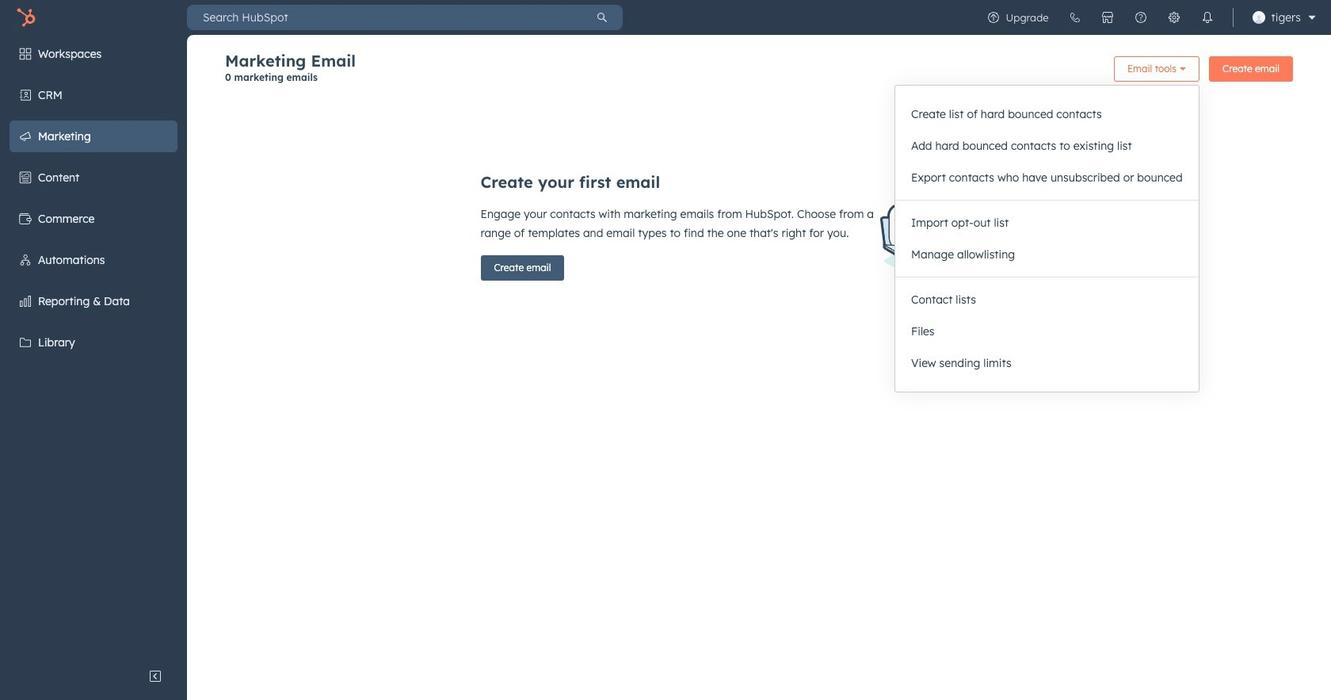 Task type: locate. For each thing, give the bounding box(es) containing it.
Search HubSpot search field
[[187, 5, 582, 30]]

help image
[[1135, 11, 1148, 24]]

banner
[[225, 51, 1294, 93]]

menu
[[977, 0, 1322, 35], [0, 35, 187, 660]]



Task type: vqa. For each thing, say whether or not it's contained in the screenshot.
SETTINGS icon
yes



Task type: describe. For each thing, give the bounding box(es) containing it.
1 horizontal spatial menu
[[977, 0, 1322, 35]]

howard n/a image
[[1253, 11, 1266, 24]]

0 horizontal spatial menu
[[0, 35, 187, 660]]

settings image
[[1168, 11, 1181, 24]]

marketplaces image
[[1102, 11, 1114, 24]]

notifications image
[[1201, 11, 1214, 24]]



